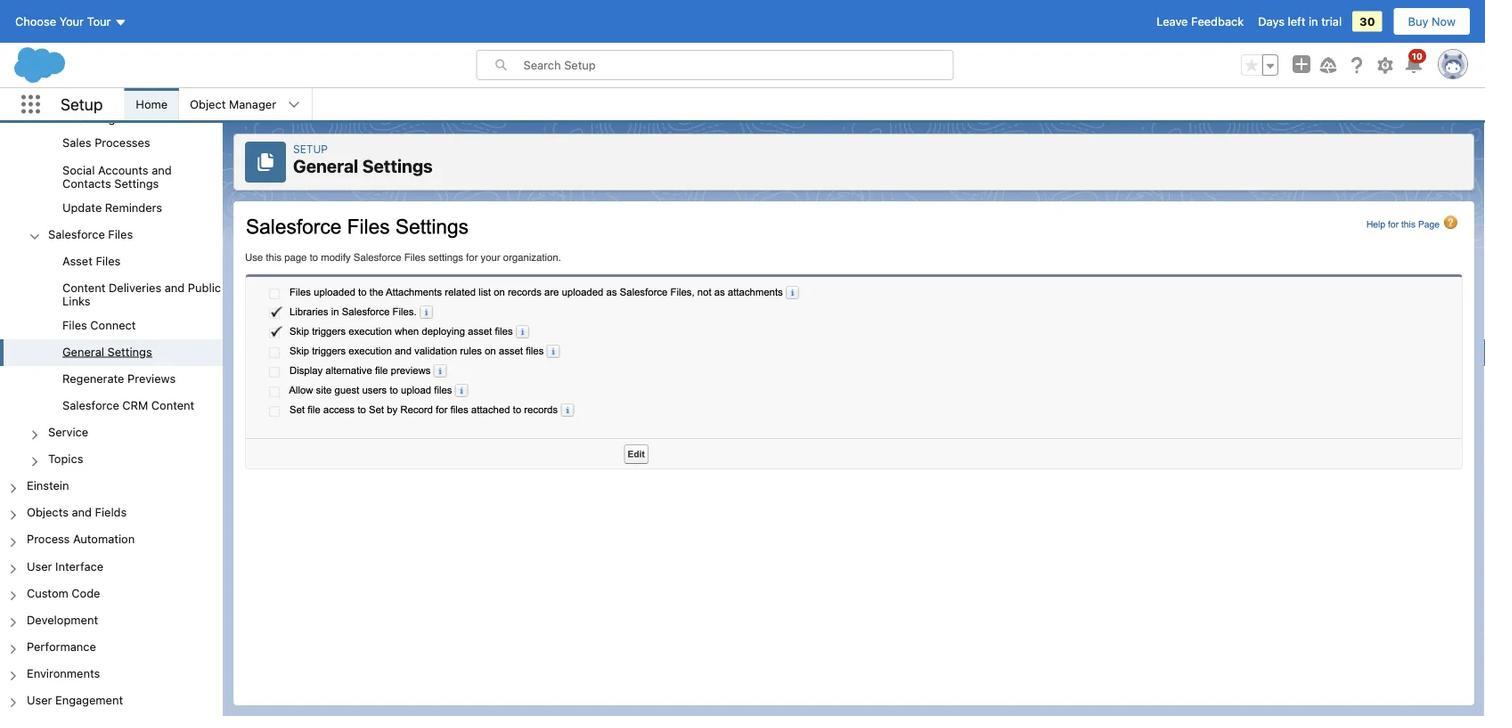 Task type: locate. For each thing, give the bounding box(es) containing it.
feedback
[[1192, 15, 1244, 28]]

buy
[[1409, 15, 1429, 28]]

content down previews
[[151, 399, 195, 412]]

1 vertical spatial setup
[[293, 143, 328, 155]]

einstein
[[27, 479, 69, 492]]

fields
[[95, 506, 127, 519]]

tour
[[87, 15, 111, 28]]

update reminders link
[[62, 200, 162, 216]]

1 vertical spatial user
[[27, 693, 52, 707]]

0 horizontal spatial content
[[62, 281, 106, 294]]

salesforce for salesforce files
[[48, 227, 105, 241]]

user
[[27, 559, 52, 573], [27, 693, 52, 707]]

2 user from the top
[[27, 693, 52, 707]]

content deliveries and public links link
[[62, 281, 223, 308]]

settings inside social accounts and contacts settings
[[114, 176, 159, 190]]

update reminders
[[62, 200, 162, 214]]

your
[[59, 15, 84, 28]]

0 vertical spatial setup
[[61, 95, 103, 114]]

user down environments 'link'
[[27, 693, 52, 707]]

left
[[1288, 15, 1306, 28]]

setup for setup general settings
[[293, 143, 328, 155]]

performance
[[27, 640, 96, 653]]

engagement for sales engagement settings
[[109, 99, 177, 112]]

and right accounts
[[152, 163, 172, 176]]

1 vertical spatial sales
[[62, 136, 91, 149]]

custom code link
[[27, 586, 100, 602]]

einstein link
[[27, 479, 69, 495]]

sales engagement settings link
[[77, 99, 223, 125]]

object manager link
[[179, 88, 287, 120]]

setup inside setup general settings
[[293, 143, 328, 155]]

process
[[27, 533, 70, 546]]

1 vertical spatial content
[[151, 399, 195, 412]]

general settings link
[[62, 345, 152, 361]]

engagement down environments 'link'
[[55, 693, 123, 707]]

2 vertical spatial and
[[72, 506, 92, 519]]

topics link
[[48, 452, 83, 468]]

0 vertical spatial content
[[62, 281, 106, 294]]

and up process automation
[[72, 506, 92, 519]]

0 vertical spatial and
[[152, 163, 172, 176]]

salesforce crm content
[[62, 399, 195, 412]]

10
[[1412, 51, 1423, 61]]

0 vertical spatial files
[[108, 227, 133, 241]]

content down asset files link
[[62, 281, 106, 294]]

files connect link
[[62, 318, 136, 334]]

days left in trial
[[1259, 15, 1342, 28]]

files connect
[[62, 318, 136, 332]]

connect
[[90, 318, 136, 332]]

1 horizontal spatial content
[[151, 399, 195, 412]]

0 vertical spatial salesforce
[[48, 227, 105, 241]]

choose
[[15, 15, 56, 28]]

1 vertical spatial engagement
[[55, 693, 123, 707]]

files down links
[[62, 318, 87, 332]]

general
[[293, 156, 358, 176], [62, 345, 104, 358]]

social
[[62, 163, 95, 176]]

and left public on the left top
[[165, 281, 185, 294]]

0 horizontal spatial general
[[62, 345, 104, 358]]

0 vertical spatial user
[[27, 559, 52, 573]]

0 horizontal spatial setup
[[61, 95, 103, 114]]

previews
[[128, 372, 176, 385]]

general up regenerate
[[62, 345, 104, 358]]

sales up sales processes
[[77, 99, 106, 112]]

and for accounts
[[152, 163, 172, 176]]

settings
[[77, 112, 121, 125], [362, 156, 433, 176], [114, 176, 159, 190], [107, 345, 152, 358]]

environments link
[[27, 667, 100, 683]]

buy now
[[1409, 15, 1456, 28]]

choose your tour button
[[14, 7, 128, 36]]

1 vertical spatial and
[[165, 281, 185, 294]]

files right the asset at the left of page
[[96, 254, 121, 267]]

and inside social accounts and contacts settings
[[152, 163, 172, 176]]

1 vertical spatial salesforce
[[62, 399, 119, 412]]

and for deliveries
[[165, 281, 185, 294]]

development
[[27, 613, 98, 626]]

0 vertical spatial sales
[[77, 99, 106, 112]]

files for asset files
[[96, 254, 121, 267]]

files
[[108, 227, 133, 241], [96, 254, 121, 267], [62, 318, 87, 332]]

objects and fields
[[27, 506, 127, 519]]

topics
[[48, 452, 83, 466]]

trial
[[1322, 15, 1342, 28]]

regenerate previews link
[[62, 372, 176, 388]]

engagement
[[109, 99, 177, 112], [55, 693, 123, 707]]

social accounts and contacts settings link
[[62, 163, 223, 190]]

content deliveries and public links
[[62, 281, 221, 308]]

and inside content deliveries and public links
[[165, 281, 185, 294]]

sales up social
[[62, 136, 91, 149]]

engagement inside sales engagement settings
[[109, 99, 177, 112]]

files down 'update reminders' link
[[108, 227, 133, 241]]

salesforce for salesforce crm content
[[62, 399, 119, 412]]

service
[[48, 425, 88, 439]]

salesforce files tree item
[[0, 222, 223, 420]]

1 user from the top
[[27, 559, 52, 573]]

general down setup link
[[293, 156, 358, 176]]

automation
[[73, 533, 135, 546]]

social accounts and contacts settings
[[62, 163, 172, 190]]

choose your tour
[[15, 15, 111, 28]]

and inside "link"
[[72, 506, 92, 519]]

user up custom
[[27, 559, 52, 573]]

content
[[62, 281, 106, 294], [151, 399, 195, 412]]

sales
[[77, 99, 106, 112], [62, 136, 91, 149]]

general settings tree item
[[0, 340, 223, 366]]

sales inside sales engagement settings
[[77, 99, 106, 112]]

buy now button
[[1393, 7, 1471, 36]]

2 vertical spatial files
[[62, 318, 87, 332]]

engagement up processes
[[109, 99, 177, 112]]

processes
[[95, 136, 150, 149]]

crm
[[122, 399, 148, 412]]

and
[[152, 163, 172, 176], [165, 281, 185, 294], [72, 506, 92, 519]]

salesforce up the asset at the left of page
[[48, 227, 105, 241]]

group
[[0, 0, 223, 474], [0, 0, 223, 222], [1241, 54, 1279, 76], [0, 249, 223, 420]]

sales processes link
[[62, 136, 150, 152]]

1 vertical spatial general
[[62, 345, 104, 358]]

custom
[[27, 586, 68, 600]]

user for user interface
[[27, 559, 52, 573]]

0 vertical spatial engagement
[[109, 99, 177, 112]]

1 horizontal spatial general
[[293, 156, 358, 176]]

salesforce crm content link
[[62, 399, 195, 415]]

salesforce inside group
[[62, 399, 119, 412]]

object manager
[[190, 98, 276, 111]]

salesforce
[[48, 227, 105, 241], [62, 399, 119, 412]]

setup
[[61, 95, 103, 114], [293, 143, 328, 155]]

1 horizontal spatial setup
[[293, 143, 328, 155]]

0 vertical spatial general
[[293, 156, 358, 176]]

regenerate
[[62, 372, 124, 385]]

process automation
[[27, 533, 135, 546]]

now
[[1432, 15, 1456, 28]]

1 vertical spatial files
[[96, 254, 121, 267]]

salesforce down regenerate
[[62, 399, 119, 412]]

regenerate previews
[[62, 372, 176, 385]]



Task type: describe. For each thing, give the bounding box(es) containing it.
settings inside setup general settings
[[362, 156, 433, 176]]

process automation link
[[27, 533, 135, 549]]

leave
[[1157, 15, 1188, 28]]

user for user engagement
[[27, 693, 52, 707]]

deliveries
[[109, 281, 161, 294]]

home link
[[125, 88, 178, 120]]

accounts
[[98, 163, 148, 176]]

sales for sales processes
[[62, 136, 91, 149]]

user interface
[[27, 559, 104, 573]]

leave feedback link
[[1157, 15, 1244, 28]]

development link
[[27, 613, 98, 629]]

public
[[188, 281, 221, 294]]

sales processes
[[62, 136, 150, 149]]

links
[[62, 294, 90, 308]]

objects
[[27, 506, 69, 519]]

general inside tree item
[[62, 345, 104, 358]]

contacts
[[62, 176, 111, 190]]

asset
[[62, 254, 93, 267]]

environments
[[27, 667, 100, 680]]

setup link
[[293, 143, 328, 155]]

interface
[[55, 559, 104, 573]]

update
[[62, 200, 102, 214]]

setup general settings
[[293, 143, 433, 176]]

reminders
[[105, 200, 162, 214]]

general inside setup general settings
[[293, 156, 358, 176]]

service link
[[48, 425, 88, 442]]

30
[[1360, 15, 1376, 28]]

code
[[72, 586, 100, 600]]

salesforce files link
[[48, 227, 133, 243]]

settings inside tree item
[[107, 345, 152, 358]]

days
[[1259, 15, 1285, 28]]

asset files
[[62, 254, 121, 267]]

user engagement link
[[27, 693, 123, 710]]

user interface link
[[27, 559, 104, 576]]

settings inside sales engagement settings
[[77, 112, 121, 125]]

10 button
[[1404, 49, 1427, 76]]

sales engagement settings
[[77, 99, 177, 125]]

engagement for user engagement
[[55, 693, 123, 707]]

asset files link
[[62, 254, 121, 270]]

salesforce files
[[48, 227, 133, 241]]

performance link
[[27, 640, 96, 656]]

content inside content deliveries and public links
[[62, 281, 106, 294]]

manager
[[229, 98, 276, 111]]

user engagement
[[27, 693, 123, 707]]

group containing asset files
[[0, 249, 223, 420]]

leave feedback
[[1157, 15, 1244, 28]]

home
[[136, 98, 168, 111]]

files for salesforce files
[[108, 227, 133, 241]]

in
[[1309, 15, 1319, 28]]

sales for sales engagement settings
[[77, 99, 106, 112]]

Search Setup text field
[[524, 51, 953, 79]]

custom code
[[27, 586, 100, 600]]

object
[[190, 98, 226, 111]]

setup for setup
[[61, 95, 103, 114]]

objects and fields link
[[27, 506, 127, 522]]

general settings
[[62, 345, 152, 358]]



Task type: vqa. For each thing, say whether or not it's contained in the screenshot.
Deliveries
yes



